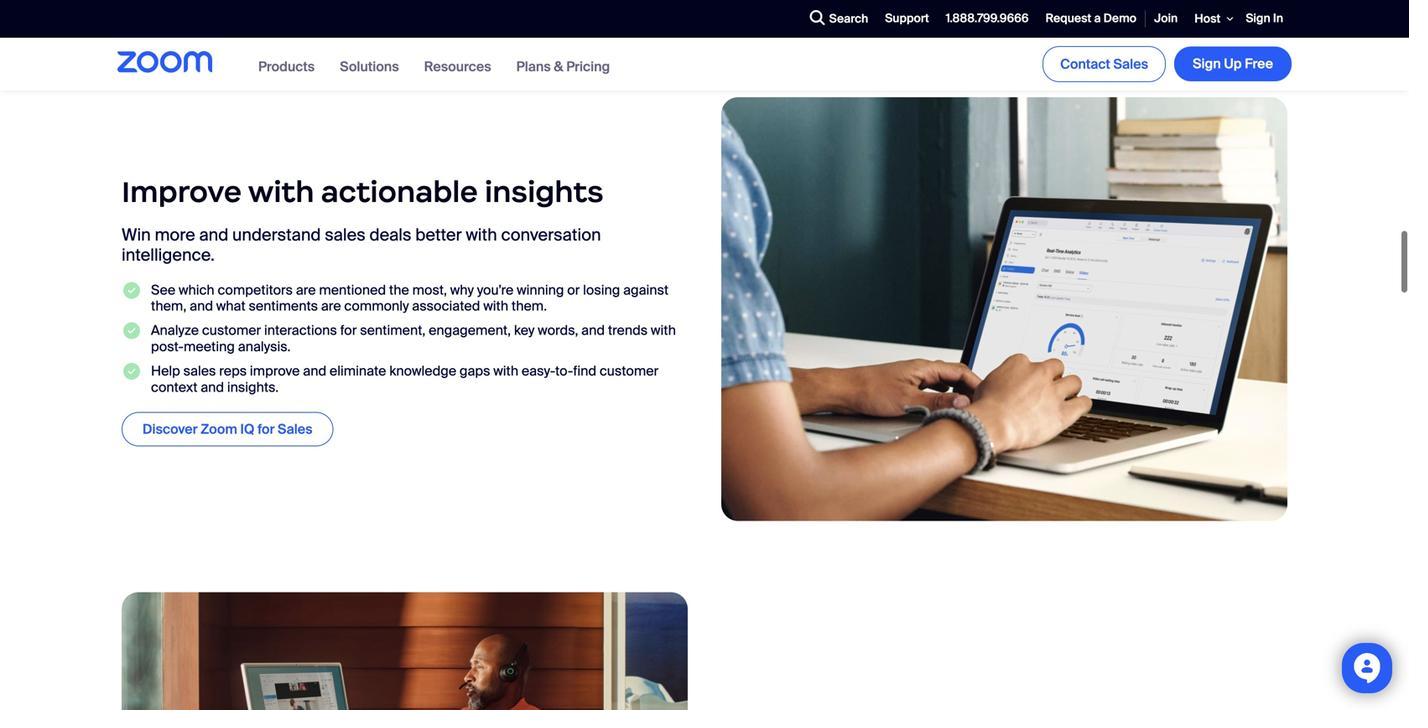 Task type: locate. For each thing, give the bounding box(es) containing it.
to-
[[556, 363, 573, 380]]

plans & pricing link
[[517, 58, 610, 75]]

with inside help sales reps improve and eliminate knowledge gaps with easy-to-find customer context and insights.
[[494, 363, 519, 380]]

analyze customer interactions for sentiment, engagement, key words, and trends with post-meeting analysis.
[[151, 322, 676, 356]]

customer down the what
[[202, 322, 261, 340]]

in
[[1274, 11, 1284, 26]]

with right better
[[466, 224, 497, 246]]

0 vertical spatial for
[[340, 322, 357, 340]]

meeting
[[184, 338, 235, 356]]

with left them.
[[484, 297, 509, 315]]

plans & pricing
[[517, 58, 610, 75]]

sign in
[[1246, 11, 1284, 26]]

them,
[[151, 297, 187, 315]]

analysis.
[[238, 338, 291, 356]]

0 vertical spatial customer
[[202, 322, 261, 340]]

0 vertical spatial sign
[[1246, 11, 1271, 26]]

sign up free link
[[1175, 47, 1292, 81]]

host
[[1195, 11, 1221, 26]]

1 vertical spatial sign
[[1193, 55, 1222, 73]]

0 horizontal spatial are
[[296, 281, 316, 299]]

1 horizontal spatial for
[[340, 322, 357, 340]]

improve
[[122, 174, 242, 210]]

which
[[179, 281, 215, 299]]

help
[[151, 363, 180, 380]]

sign left up
[[1193, 55, 1222, 73]]

and right context
[[201, 379, 224, 396]]

eliminate
[[330, 363, 386, 380]]

and left the trends
[[582, 322, 605, 340]]

knowledge
[[390, 363, 457, 380]]

for for sales
[[258, 421, 275, 438]]

iq
[[240, 421, 255, 438]]

1 horizontal spatial customer
[[600, 363, 659, 380]]

sales inside help sales reps improve and eliminate knowledge gaps with easy-to-find customer context and insights.
[[183, 363, 216, 380]]

for for sentiment,
[[340, 322, 357, 340]]

with right gaps
[[494, 363, 519, 380]]

what
[[216, 297, 246, 315]]

most,
[[413, 281, 447, 299]]

request a demo
[[1046, 11, 1137, 26]]

you're
[[477, 281, 514, 299]]

sign
[[1246, 11, 1271, 26], [1193, 55, 1222, 73]]

resources button
[[424, 58, 491, 75]]

1 vertical spatial for
[[258, 421, 275, 438]]

sales
[[1114, 55, 1149, 73], [278, 421, 313, 438]]

for inside "analyze customer interactions for sentiment, engagement, key words, and trends with post-meeting analysis."
[[340, 322, 357, 340]]

trends
[[608, 322, 648, 340]]

sign left the in
[[1246, 11, 1271, 26]]

for right iq
[[258, 421, 275, 438]]

against
[[624, 281, 669, 299]]

the
[[389, 281, 409, 299]]

losing
[[583, 281, 620, 299]]

1 horizontal spatial sales
[[1114, 55, 1149, 73]]

1 horizontal spatial sales
[[325, 224, 366, 246]]

sales
[[325, 224, 366, 246], [183, 363, 216, 380]]

engagement,
[[429, 322, 511, 340]]

words,
[[538, 322, 578, 340]]

them.
[[512, 297, 547, 315]]

easy-
[[522, 363, 556, 380]]

request a demo link
[[1038, 1, 1146, 37]]

for
[[340, 322, 357, 340], [258, 421, 275, 438]]

and right more
[[199, 224, 229, 246]]

sales right contact
[[1114, 55, 1149, 73]]

customer down the trends
[[600, 363, 659, 380]]

free
[[1245, 55, 1274, 73]]

and left the what
[[190, 297, 213, 315]]

sales down meeting
[[183, 363, 216, 380]]

context
[[151, 379, 198, 396]]

see
[[151, 281, 176, 299]]

gaps
[[460, 363, 490, 380]]

support
[[886, 11, 930, 26]]

understand
[[232, 224, 321, 246]]

0 horizontal spatial customer
[[202, 322, 261, 340]]

0 horizontal spatial sales
[[183, 363, 216, 380]]

search image
[[810, 10, 825, 25], [810, 10, 825, 25]]

sales right iq
[[278, 421, 313, 438]]

1 vertical spatial customer
[[600, 363, 659, 380]]

sign in link
[[1238, 1, 1292, 37]]

join
[[1155, 11, 1178, 26]]

0 horizontal spatial sales
[[278, 421, 313, 438]]

actionable
[[321, 174, 478, 210]]

and
[[199, 224, 229, 246], [190, 297, 213, 315], [582, 322, 605, 340], [303, 363, 327, 380], [201, 379, 224, 396]]

products
[[258, 58, 315, 75]]

plans
[[517, 58, 551, 75]]

insights
[[485, 174, 604, 210]]

improve
[[250, 363, 300, 380]]

deals
[[370, 224, 412, 246]]

0 horizontal spatial for
[[258, 421, 275, 438]]

sales left deals on the top of the page
[[325, 224, 366, 246]]

with right the trends
[[651, 322, 676, 340]]

discover zoom iq for sales
[[143, 421, 313, 438]]

conversation
[[501, 224, 601, 246]]

customer
[[202, 322, 261, 340], [600, 363, 659, 380]]

intelligence.
[[122, 244, 215, 266]]

solutions button
[[340, 58, 399, 75]]

0 horizontal spatial sign
[[1193, 55, 1222, 73]]

1 horizontal spatial sign
[[1246, 11, 1271, 26]]

competitors
[[218, 281, 293, 299]]

and inside see which competitors are mentioned the most, why you're winning or losing against them, and what sentiments are commonly associated with them.
[[190, 297, 213, 315]]

are
[[296, 281, 316, 299], [321, 297, 341, 315]]

for down commonly at left top
[[340, 322, 357, 340]]

1 vertical spatial sales
[[183, 363, 216, 380]]

with
[[248, 174, 314, 210], [466, 224, 497, 246], [484, 297, 509, 315], [651, 322, 676, 340], [494, 363, 519, 380]]

0 vertical spatial sales
[[325, 224, 366, 246]]

customer inside "analyze customer interactions for sentiment, engagement, key words, and trends with post-meeting analysis."
[[202, 322, 261, 340]]



Task type: vqa. For each thing, say whether or not it's contained in the screenshot.
Request a Demo link
yes



Task type: describe. For each thing, give the bounding box(es) containing it.
customer inside help sales reps improve and eliminate knowledge gaps with easy-to-find customer context and insights.
[[600, 363, 659, 380]]

demo
[[1104, 11, 1137, 26]]

and inside "analyze customer interactions for sentiment, engagement, key words, and trends with post-meeting analysis."
[[582, 322, 605, 340]]

mentioned
[[319, 281, 386, 299]]

with inside see which competitors are mentioned the most, why you're winning or losing against them, and what sentiments are commonly associated with them.
[[484, 297, 509, 315]]

products button
[[258, 58, 315, 75]]

see which competitors are mentioned the most, why you're winning or losing against them, and what sentiments are commonly associated with them.
[[151, 281, 669, 315]]

commonly
[[344, 297, 409, 315]]

sign for sign in
[[1246, 11, 1271, 26]]

with inside win more and understand sales deals better with conversation intelligence.
[[466, 224, 497, 246]]

sign up free
[[1193, 55, 1274, 73]]

1.888.799.9666 link
[[938, 1, 1038, 37]]

interactions
[[264, 322, 337, 340]]

why
[[450, 281, 474, 299]]

support link
[[877, 1, 938, 37]]

1 vertical spatial sales
[[278, 421, 313, 438]]

host button
[[1187, 0, 1238, 38]]

key
[[514, 322, 535, 340]]

solutions
[[340, 58, 399, 75]]

sentiment,
[[360, 322, 426, 340]]

0 vertical spatial sales
[[1114, 55, 1149, 73]]

post-
[[151, 338, 184, 356]]

pricing
[[567, 58, 610, 75]]

more
[[155, 224, 195, 246]]

win
[[122, 224, 151, 246]]

up
[[1225, 55, 1242, 73]]

win more and understand sales deals better with conversation intelligence.
[[122, 224, 601, 266]]

a
[[1095, 11, 1101, 26]]

and right the improve
[[303, 363, 327, 380]]

and inside win more and understand sales deals better with conversation intelligence.
[[199, 224, 229, 246]]

contact sales link
[[1043, 46, 1166, 82]]

search
[[830, 11, 869, 27]]

analyze
[[151, 322, 199, 340]]

1.888.799.9666
[[946, 11, 1029, 26]]

better
[[416, 224, 462, 246]]

insights.
[[227, 379, 279, 396]]

zoom logo image
[[117, 51, 212, 73]]

help sales reps improve and eliminate knowledge gaps with easy-to-find customer context and insights.
[[151, 363, 659, 396]]

winning
[[517, 281, 564, 299]]

with up understand
[[248, 174, 314, 210]]

improve with actionable insights image
[[722, 97, 1288, 521]]

&
[[554, 58, 564, 75]]

sales inside win more and understand sales deals better with conversation intelligence.
[[325, 224, 366, 246]]

contact
[[1061, 55, 1111, 73]]

contact sales
[[1061, 55, 1149, 73]]

resources
[[424, 58, 491, 75]]

discover
[[143, 421, 198, 438]]

improve with actionable insights
[[122, 174, 604, 210]]

1 horizontal spatial are
[[321, 297, 341, 315]]

sign for sign up free
[[1193, 55, 1222, 73]]

join link
[[1146, 1, 1187, 37]]

or
[[567, 281, 580, 299]]

find
[[573, 363, 597, 380]]

with inside "analyze customer interactions for sentiment, engagement, key words, and trends with post-meeting analysis."
[[651, 322, 676, 340]]

zoom
[[201, 421, 237, 438]]

discover zoom iq for sales link
[[122, 412, 334, 447]]

sentiments
[[249, 297, 318, 315]]

associated
[[412, 297, 480, 315]]

request
[[1046, 11, 1092, 26]]

reps
[[219, 363, 247, 380]]



